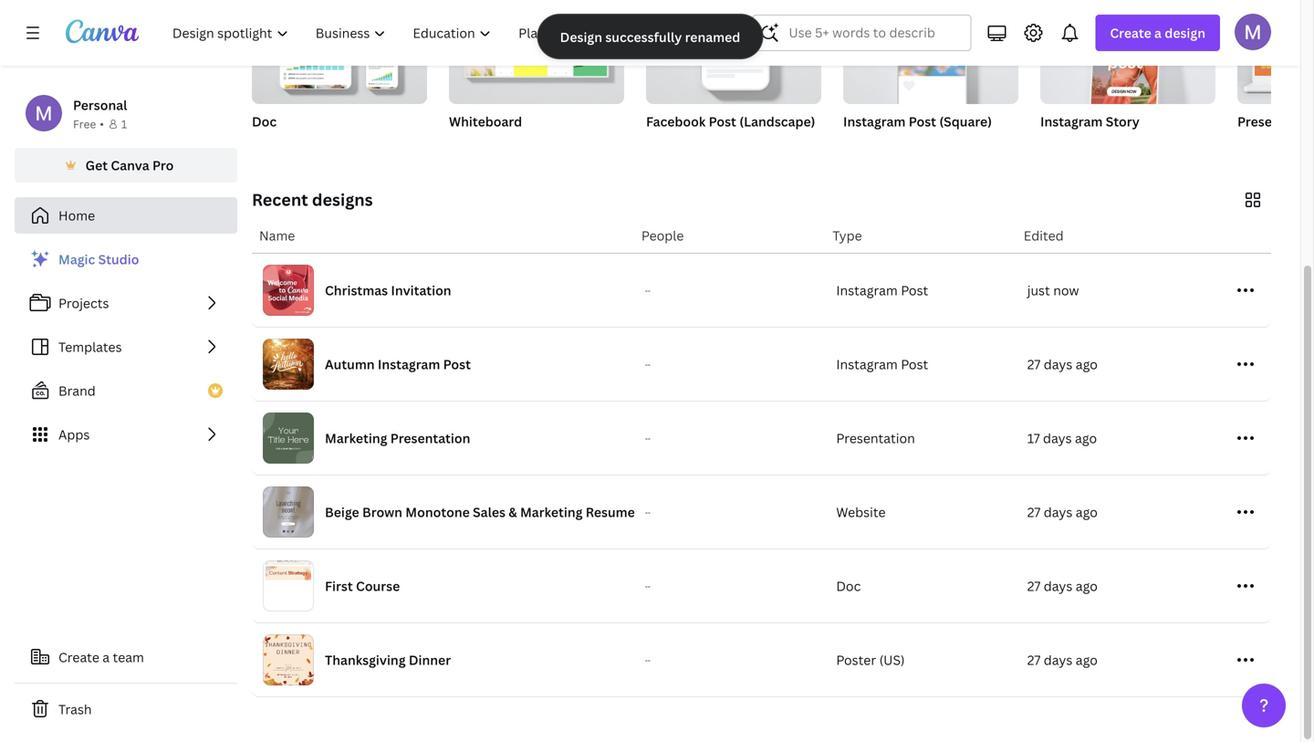Task type: vqa. For each thing, say whether or not it's contained in the screenshot.
Facebook Post (Landscape) group
yes



Task type: describe. For each thing, give the bounding box(es) containing it.
-- for autumn instagram post
[[645, 359, 651, 369]]

instagram inside group
[[1041, 113, 1103, 130]]

just now
[[1027, 282, 1079, 299]]

0 horizontal spatial presentation
[[390, 429, 470, 447]]

px
[[1305, 136, 1314, 152]]

designs
[[312, 188, 373, 211]]

create a design
[[1110, 24, 1206, 42]]

whiteboard group
[[449, 0, 624, 153]]

dinner
[[409, 651, 451, 669]]

create for create a team
[[58, 648, 99, 666]]

•
[[100, 116, 104, 131]]

templates link
[[15, 329, 237, 365]]

christmas invitation
[[325, 282, 451, 299]]

27 for website
[[1027, 503, 1041, 521]]

whiteboard
[[449, 113, 522, 130]]

27 for doc
[[1027, 577, 1041, 595]]

0 vertical spatial marketing
[[325, 429, 387, 447]]

-- for first course
[[645, 581, 651, 591]]

list containing magic studio
[[15, 241, 237, 453]]

days for doc
[[1044, 577, 1073, 595]]

×
[[1267, 136, 1272, 152]]

27 days ago for doc
[[1027, 577, 1098, 595]]

personal
[[73, 96, 127, 114]]

27 for poster (us)
[[1027, 651, 1041, 669]]

templates
[[58, 338, 122, 356]]

post inside "group"
[[709, 113, 736, 130]]

-- for thanksgiving dinner
[[645, 655, 651, 665]]

instagram story group
[[1041, 0, 1216, 153]]

renamed
[[685, 28, 741, 46]]

instagram post for just now
[[836, 282, 929, 299]]

edited
[[1024, 227, 1064, 244]]

1080
[[1274, 136, 1302, 152]]

days for poster (us)
[[1044, 651, 1073, 669]]

17
[[1027, 429, 1040, 447]]

top level navigation element
[[161, 15, 709, 51]]

first course
[[325, 577, 400, 595]]

-- for christmas invitation
[[645, 285, 651, 295]]

invitation
[[391, 282, 451, 299]]

beige brown monotone sales & marketing resume website
[[325, 503, 688, 521]]

christmas
[[325, 282, 388, 299]]

2 website from the left
[[836, 503, 886, 521]]

free •
[[73, 116, 104, 131]]

just
[[1027, 282, 1050, 299]]

group for instagram post (square)
[[843, 0, 1019, 104]]

instagram post for 27 days ago
[[836, 356, 929, 373]]

1920
[[1238, 136, 1264, 152]]

1
[[121, 116, 127, 131]]

27 days ago for website
[[1027, 503, 1098, 521]]

days for instagram post
[[1044, 356, 1073, 373]]

17 days ago
[[1027, 429, 1097, 447]]

autumn instagram post
[[325, 356, 471, 373]]

doc group
[[252, 0, 427, 153]]

facebook post (landscape) group
[[646, 0, 821, 153]]

monotone
[[405, 503, 470, 521]]

design successfully renamed
[[560, 28, 741, 46]]

create for create a design
[[1110, 24, 1152, 42]]

instagram post (square) group
[[843, 0, 1019, 153]]

a for team
[[102, 648, 110, 666]]

free
[[73, 116, 96, 131]]

27 for instagram post
[[1027, 356, 1041, 373]]

studio
[[98, 251, 139, 268]]

magic studio
[[58, 251, 139, 268]]

group for instagram story
[[1041, 0, 1216, 115]]

facebook
[[646, 113, 706, 130]]

maria williams image
[[1235, 13, 1271, 50]]

magic
[[58, 251, 95, 268]]

Search search field
[[789, 16, 935, 50]]

thanksgiving dinner
[[325, 651, 451, 669]]

design
[[560, 28, 602, 46]]

design
[[1165, 24, 1206, 42]]

brand
[[58, 382, 96, 399]]

recent designs
[[252, 188, 373, 211]]

ago for presentation
[[1075, 429, 1097, 447]]

type
[[833, 227, 862, 244]]

27 days ago for poster (us)
[[1027, 651, 1098, 669]]

(square)
[[939, 113, 992, 130]]

facebook post (landscape)
[[646, 113, 816, 130]]

(landscape)
[[740, 113, 816, 130]]

get
[[85, 157, 108, 174]]

canva
[[111, 157, 149, 174]]

-- for marketing presentation
[[645, 433, 651, 443]]

group for facebook post (landscape)
[[646, 0, 821, 104]]

apps
[[58, 426, 90, 443]]



Task type: locate. For each thing, give the bounding box(es) containing it.
trash link
[[15, 691, 237, 727]]

1 horizontal spatial create
[[1110, 24, 1152, 42]]

3 group from the left
[[646, 0, 821, 104]]

ago for doc
[[1076, 577, 1098, 595]]

2 horizontal spatial presentation
[[1238, 113, 1314, 130]]

1 group from the left
[[252, 0, 427, 104]]

projects
[[58, 294, 109, 312]]

0 horizontal spatial website
[[638, 503, 688, 521]]

beige
[[325, 503, 359, 521]]

1 27 days ago from the top
[[1027, 356, 1098, 373]]

poster
[[836, 651, 876, 669]]

1 vertical spatial instagram post
[[836, 356, 929, 373]]

1 vertical spatial doc
[[836, 577, 861, 595]]

group
[[252, 0, 427, 104], [449, 0, 624, 104], [646, 0, 821, 104], [843, 0, 1019, 104], [1041, 0, 1216, 115], [1238, 0, 1314, 104]]

marketing right the '&'
[[520, 503, 583, 521]]

2 27 days ago from the top
[[1027, 503, 1098, 521]]

4 27 from the top
[[1027, 651, 1041, 669]]

create
[[1110, 24, 1152, 42], [58, 648, 99, 666]]

presentation
[[1238, 113, 1314, 130], [390, 429, 470, 447], [836, 429, 915, 447]]

get canva pro
[[85, 157, 174, 174]]

instagram story
[[1041, 113, 1140, 130]]

a for design
[[1155, 24, 1162, 42]]

post inside group
[[909, 113, 936, 130]]

0 horizontal spatial marketing
[[325, 429, 387, 447]]

0 vertical spatial doc
[[252, 113, 277, 130]]

story
[[1106, 113, 1140, 130]]

6 group from the left
[[1238, 0, 1314, 104]]

0 vertical spatial instagram post
[[836, 282, 929, 299]]

resume
[[586, 503, 635, 521]]

5 -- from the top
[[645, 581, 651, 591]]

1 ago from the top
[[1076, 356, 1098, 373]]

1 horizontal spatial website
[[836, 503, 886, 521]]

home
[[58, 207, 95, 224]]

ago for poster (us)
[[1076, 651, 1098, 669]]

recent
[[252, 188, 308, 211]]

presentation for presentation
[[836, 429, 915, 447]]

people
[[642, 227, 684, 244]]

doc
[[252, 113, 277, 130], [836, 577, 861, 595]]

group for doc
[[252, 0, 427, 104]]

0 vertical spatial a
[[1155, 24, 1162, 42]]

apps link
[[15, 416, 237, 453]]

0 horizontal spatial create
[[58, 648, 99, 666]]

ago
[[1076, 356, 1098, 373], [1075, 429, 1097, 447], [1076, 503, 1098, 521], [1076, 577, 1098, 595], [1076, 651, 1098, 669]]

4 days from the top
[[1044, 577, 1073, 595]]

create inside button
[[58, 648, 99, 666]]

marketing
[[325, 429, 387, 447], [520, 503, 583, 521]]

presentation 1920 × 1080 px
[[1238, 113, 1314, 152]]

--
[[645, 285, 651, 295], [645, 359, 651, 369], [645, 433, 651, 443], [645, 507, 651, 517], [645, 581, 651, 591], [645, 655, 651, 665]]

2 -- from the top
[[645, 359, 651, 369]]

name
[[259, 227, 295, 244]]

post
[[709, 113, 736, 130], [909, 113, 936, 130], [901, 282, 929, 299], [443, 356, 471, 373], [901, 356, 929, 373]]

instagram post (square)
[[843, 113, 992, 130]]

3 27 days ago from the top
[[1027, 577, 1098, 595]]

3 ago from the top
[[1076, 503, 1098, 521]]

create a team button
[[15, 639, 237, 675]]

6 -- from the top
[[645, 655, 651, 665]]

1 27 from the top
[[1027, 356, 1041, 373]]

4 27 days ago from the top
[[1027, 651, 1098, 669]]

1 horizontal spatial a
[[1155, 24, 1162, 42]]

(us)
[[880, 651, 905, 669]]

instagram inside group
[[843, 113, 906, 130]]

thanksgiving
[[325, 651, 406, 669]]

presentation (16:9) group
[[1238, 0, 1314, 153]]

-
[[645, 285, 648, 295], [648, 285, 651, 295], [645, 359, 648, 369], [648, 359, 651, 369], [645, 433, 648, 443], [648, 433, 651, 443], [645, 507, 648, 517], [648, 507, 651, 517], [645, 581, 648, 591], [648, 581, 651, 591], [645, 655, 648, 665], [648, 655, 651, 665]]

create a team
[[58, 648, 144, 666]]

create left design
[[1110, 24, 1152, 42]]

days for presentation
[[1043, 429, 1072, 447]]

days for website
[[1044, 503, 1073, 521]]

&
[[509, 503, 517, 521]]

27 days ago
[[1027, 356, 1098, 373], [1027, 503, 1098, 521], [1027, 577, 1098, 595], [1027, 651, 1098, 669]]

5 group from the left
[[1041, 0, 1216, 115]]

2 days from the top
[[1043, 429, 1072, 447]]

a inside create a design dropdown button
[[1155, 24, 1162, 42]]

-- for beige brown monotone sales & marketing resume website
[[645, 507, 651, 517]]

brown
[[362, 503, 402, 521]]

presentation for presentation 1920 × 1080 px
[[1238, 113, 1314, 130]]

1 days from the top
[[1044, 356, 1073, 373]]

2 group from the left
[[449, 0, 624, 104]]

5 ago from the top
[[1076, 651, 1098, 669]]

3 days from the top
[[1044, 503, 1073, 521]]

instagram
[[843, 113, 906, 130], [1041, 113, 1103, 130], [836, 282, 898, 299], [378, 356, 440, 373], [836, 356, 898, 373]]

1 vertical spatial marketing
[[520, 503, 583, 521]]

ago for website
[[1076, 503, 1098, 521]]

get canva pro button
[[15, 148, 237, 183]]

doc inside group
[[252, 113, 277, 130]]

now
[[1053, 282, 1079, 299]]

1 website from the left
[[638, 503, 688, 521]]

course
[[356, 577, 400, 595]]

magic studio link
[[15, 241, 237, 277]]

poster (us)
[[836, 651, 905, 669]]

instagram post
[[836, 282, 929, 299], [836, 356, 929, 373]]

create inside dropdown button
[[1110, 24, 1152, 42]]

1 instagram post from the top
[[836, 282, 929, 299]]

doc up recent at the top of page
[[252, 113, 277, 130]]

list
[[15, 241, 237, 453]]

a inside create a team button
[[102, 648, 110, 666]]

home link
[[15, 197, 237, 234]]

4 -- from the top
[[645, 507, 651, 517]]

1 -- from the top
[[645, 285, 651, 295]]

0 vertical spatial create
[[1110, 24, 1152, 42]]

brand link
[[15, 372, 237, 409]]

team
[[113, 648, 144, 666]]

website
[[638, 503, 688, 521], [836, 503, 886, 521]]

None search field
[[752, 15, 971, 51]]

a
[[1155, 24, 1162, 42], [102, 648, 110, 666]]

4 ago from the top
[[1076, 577, 1098, 595]]

sales
[[473, 503, 506, 521]]

autumn
[[325, 356, 375, 373]]

pro
[[152, 157, 174, 174]]

successfully
[[605, 28, 682, 46]]

days
[[1044, 356, 1073, 373], [1043, 429, 1072, 447], [1044, 503, 1073, 521], [1044, 577, 1073, 595], [1044, 651, 1073, 669]]

3 -- from the top
[[645, 433, 651, 443]]

projects link
[[15, 285, 237, 321]]

group for whiteboard
[[449, 0, 624, 104]]

1 vertical spatial create
[[58, 648, 99, 666]]

3 27 from the top
[[1027, 577, 1041, 595]]

0 horizontal spatial doc
[[252, 113, 277, 130]]

0 horizontal spatial a
[[102, 648, 110, 666]]

marketing down autumn
[[325, 429, 387, 447]]

1 vertical spatial a
[[102, 648, 110, 666]]

27 days ago for instagram post
[[1027, 356, 1098, 373]]

2 ago from the top
[[1075, 429, 1097, 447]]

create left team
[[58, 648, 99, 666]]

1 horizontal spatial presentation
[[836, 429, 915, 447]]

27
[[1027, 356, 1041, 373], [1027, 503, 1041, 521], [1027, 577, 1041, 595], [1027, 651, 1041, 669]]

a left team
[[102, 648, 110, 666]]

1 horizontal spatial doc
[[836, 577, 861, 595]]

doc up poster
[[836, 577, 861, 595]]

create a design button
[[1096, 15, 1220, 51]]

2 27 from the top
[[1027, 503, 1041, 521]]

ago for instagram post
[[1076, 356, 1098, 373]]

trash
[[58, 701, 92, 718]]

2 instagram post from the top
[[836, 356, 929, 373]]

4 group from the left
[[843, 0, 1019, 104]]

first
[[325, 577, 353, 595]]

marketing presentation
[[325, 429, 470, 447]]

1 horizontal spatial marketing
[[520, 503, 583, 521]]

a left design
[[1155, 24, 1162, 42]]

5 days from the top
[[1044, 651, 1073, 669]]



